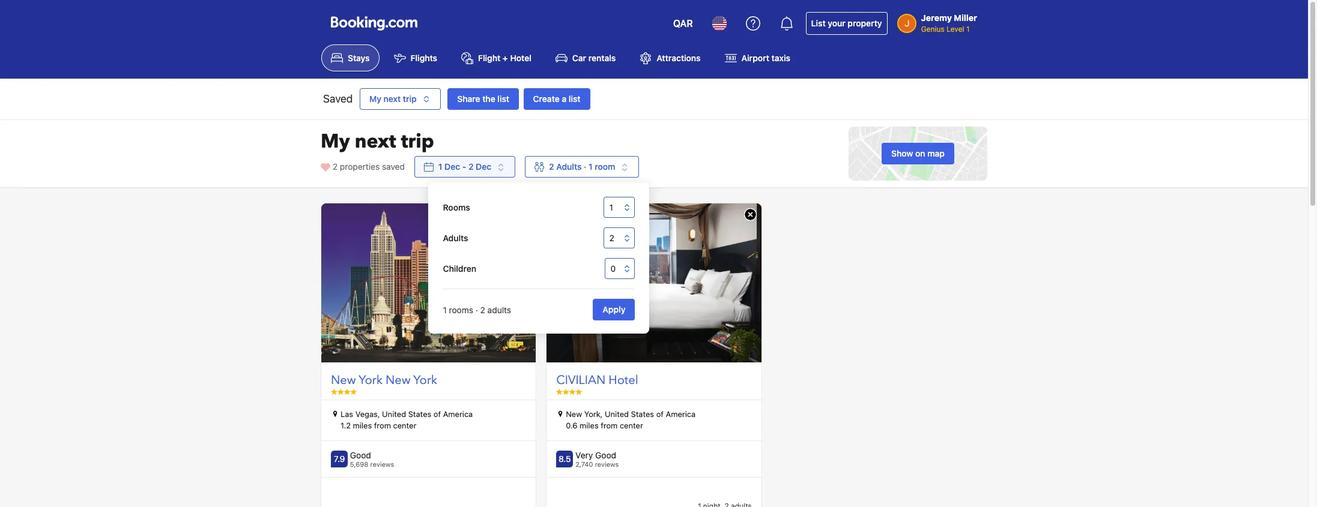 Task type: describe. For each thing, give the bounding box(es) containing it.
reviews inside 8.5 very good 2,740 reviews
[[595, 461, 619, 468]]

show
[[892, 149, 913, 159]]

+
[[503, 53, 508, 63]]

miller
[[954, 13, 978, 23]]

create a list button
[[524, 88, 590, 110]]

good inside 8.5 very good 2,740 reviews
[[595, 451, 616, 461]]

1 dec from the left
[[445, 162, 460, 172]]

new york new york
[[331, 372, 437, 389]]

1 dec - 2 dec
[[439, 162, 492, 172]]

properties
[[340, 162, 380, 172]]

airport
[[742, 53, 770, 63]]

york,
[[584, 410, 603, 419]]

civilian hotel link
[[557, 372, 752, 389]]

rooms
[[443, 203, 470, 213]]

1 rooms ·  2 adults
[[443, 305, 511, 316]]

7.9
[[334, 454, 345, 464]]

0 horizontal spatial hotel
[[510, 53, 532, 63]]

1 vertical spatial trip
[[401, 129, 434, 155]]

civilian
[[557, 372, 606, 389]]

jeremy
[[921, 13, 952, 23]]

1 left room
[[589, 162, 593, 172]]

1.2
[[341, 421, 351, 431]]

list for create a list
[[569, 94, 581, 104]]

2 right -
[[469, 162, 474, 172]]

trip inside button
[[403, 94, 417, 104]]

booking.com online hotel reservations image
[[331, 16, 418, 31]]

las vegas, united states of america
[[341, 410, 473, 419]]

4 stars image for civilian
[[557, 389, 582, 395]]

create
[[533, 94, 560, 104]]

a
[[562, 94, 567, 104]]

genius
[[921, 25, 945, 34]]

new for new york new york
[[331, 372, 356, 389]]

show on map button
[[882, 143, 955, 165]]

stays link
[[321, 44, 379, 72]]

rated element for hotel
[[576, 451, 619, 461]]

flight + hotel link
[[452, 44, 541, 72]]

adults
[[488, 305, 511, 316]]

from for hotel
[[601, 421, 618, 431]]

next inside button
[[384, 94, 401, 104]]

1 horizontal spatial adults
[[557, 162, 582, 172]]

2 dec from the left
[[476, 162, 492, 172]]

2 adults                                           · 1 room
[[549, 162, 615, 172]]

1 vertical spatial next
[[355, 129, 396, 155]]

good inside "7.9 good 5,698 reviews"
[[350, 451, 371, 461]]

flights
[[411, 53, 437, 63]]

1 vertical spatial adults
[[443, 233, 468, 243]]

apply button
[[593, 299, 635, 321]]

united for york
[[382, 410, 406, 419]]

list
[[811, 18, 826, 28]]

1 left rooms
[[443, 305, 447, 316]]

jeremy miller genius level 1
[[921, 13, 978, 34]]

attractions
[[657, 53, 701, 63]]

2 properties saved
[[333, 162, 405, 172]]

0 horizontal spatial my
[[321, 129, 350, 155]]

1 vertical spatial hotel
[[609, 372, 638, 389]]

qar button
[[666, 9, 700, 38]]

· for 1
[[584, 162, 587, 172]]

4 stars image for new
[[331, 389, 357, 395]]

flights link
[[384, 44, 447, 72]]

2 left adults
[[480, 305, 485, 316]]

my next trip button
[[360, 88, 441, 110]]

car rentals link
[[546, 44, 626, 72]]

2,740
[[576, 461, 593, 468]]

on
[[916, 149, 926, 159]]

rooms
[[449, 305, 473, 316]]

8.5
[[559, 454, 571, 464]]

las
[[341, 410, 353, 419]]



Task type: vqa. For each thing, say whether or not it's contained in the screenshot.
QAR
yes



Task type: locate. For each thing, give the bounding box(es) containing it.
level
[[947, 25, 965, 34]]

miles down york, on the bottom left
[[580, 421, 599, 431]]

1.2 miles from center
[[341, 421, 417, 431]]

united for hotel
[[605, 410, 629, 419]]

america for new york new york
[[443, 410, 473, 419]]

rated element down 0.6 miles from center
[[576, 451, 619, 461]]

-
[[462, 162, 466, 172]]

1 inside jeremy miller genius level 1
[[967, 25, 970, 34]]

center down "las vegas, united states of america"
[[393, 421, 417, 431]]

dec left -
[[445, 162, 460, 172]]

scored  7.9 element
[[331, 451, 348, 468]]

reviews right 2,740
[[595, 461, 619, 468]]

miles down vegas,
[[353, 421, 372, 431]]

2 states from the left
[[631, 410, 654, 419]]

trip up saved
[[401, 129, 434, 155]]

1 vertical spatial my
[[321, 129, 350, 155]]

new up "las vegas, united states of america"
[[386, 372, 411, 389]]

states
[[408, 410, 432, 419], [631, 410, 654, 419]]

flight
[[478, 53, 501, 63]]

rated element for york
[[350, 451, 394, 461]]

1 horizontal spatial good
[[595, 451, 616, 461]]

center down new york, united states of america
[[620, 421, 643, 431]]

room
[[595, 162, 615, 172]]

0 horizontal spatial list
[[498, 94, 510, 104]]

1 horizontal spatial states
[[631, 410, 654, 419]]

states down "new york new york" link
[[408, 410, 432, 419]]

of
[[434, 410, 441, 419], [657, 410, 664, 419]]

states down civilian hotel link
[[631, 410, 654, 419]]

rentals
[[589, 53, 616, 63]]

2 left the "properties"
[[333, 162, 338, 172]]

0 horizontal spatial good
[[350, 451, 371, 461]]

0 horizontal spatial from
[[374, 421, 391, 431]]

united up 1.2 miles from center
[[382, 410, 406, 419]]

4 stars image up las
[[331, 389, 357, 395]]

1 rated element from the left
[[350, 451, 394, 461]]

dec right -
[[476, 162, 492, 172]]

trip down flights link
[[403, 94, 417, 104]]

1 horizontal spatial hotel
[[609, 372, 638, 389]]

2 of from the left
[[657, 410, 664, 419]]

america down "new york new york" link
[[443, 410, 473, 419]]

0.6
[[566, 421, 578, 431]]

4 stars image
[[331, 389, 357, 395], [557, 389, 582, 395]]

0 horizontal spatial united
[[382, 410, 406, 419]]

share
[[457, 94, 480, 104]]

of for civilian hotel
[[657, 410, 664, 419]]

hotel
[[510, 53, 532, 63], [609, 372, 638, 389]]

miles for new
[[353, 421, 372, 431]]

next up 2 properties saved
[[355, 129, 396, 155]]

2 reviews from the left
[[595, 461, 619, 468]]

0 horizontal spatial dec
[[445, 162, 460, 172]]

qar
[[673, 18, 693, 29]]

0 vertical spatial ·
[[584, 162, 587, 172]]

1 horizontal spatial center
[[620, 421, 643, 431]]

center for york
[[393, 421, 417, 431]]

scored  8.5 element
[[557, 451, 573, 468]]

property
[[848, 18, 882, 28]]

7.9 good 5,698 reviews
[[334, 451, 394, 468]]

new up las
[[331, 372, 356, 389]]

list your property
[[811, 18, 882, 28]]

0.6 miles from center
[[566, 421, 643, 431]]

2 york from the left
[[413, 372, 437, 389]]

1 4 stars image from the left
[[331, 389, 357, 395]]

1 good from the left
[[350, 451, 371, 461]]

1 america from the left
[[443, 410, 473, 419]]

1 horizontal spatial united
[[605, 410, 629, 419]]

hotel up new york, united states of america
[[609, 372, 638, 389]]

2 list from the left
[[569, 94, 581, 104]]

2 4 stars image from the left
[[557, 389, 582, 395]]

0 horizontal spatial miles
[[353, 421, 372, 431]]

1 horizontal spatial from
[[601, 421, 618, 431]]

my next trip down flights link
[[369, 94, 417, 104]]

0 vertical spatial trip
[[403, 94, 417, 104]]

new
[[331, 372, 356, 389], [386, 372, 411, 389], [566, 410, 582, 419]]

·
[[584, 162, 587, 172], [476, 305, 478, 316]]

airport taxis
[[742, 53, 791, 63]]

2 left room
[[549, 162, 554, 172]]

dec
[[445, 162, 460, 172], [476, 162, 492, 172]]

2 from from the left
[[601, 421, 618, 431]]

attractions link
[[630, 44, 710, 72]]

my next trip up 2 properties saved
[[321, 129, 434, 155]]

vegas,
[[355, 410, 380, 419]]

0 horizontal spatial rated element
[[350, 451, 394, 461]]

2
[[333, 162, 338, 172], [469, 162, 474, 172], [549, 162, 554, 172], [480, 305, 485, 316]]

list for share the list
[[498, 94, 510, 104]]

0 vertical spatial adults
[[557, 162, 582, 172]]

· left room
[[584, 162, 587, 172]]

1 left -
[[439, 162, 443, 172]]

reviews right 5,698
[[370, 461, 394, 468]]

miles
[[353, 421, 372, 431], [580, 421, 599, 431]]

my next trip inside button
[[369, 94, 417, 104]]

hotel right +
[[510, 53, 532, 63]]

4 stars image down civilian
[[557, 389, 582, 395]]

saved
[[323, 93, 353, 105]]

states for new york new york
[[408, 410, 432, 419]]

of for new york new york
[[434, 410, 441, 419]]

good right very
[[595, 451, 616, 461]]

0 horizontal spatial center
[[393, 421, 417, 431]]

1 horizontal spatial list
[[569, 94, 581, 104]]

1 horizontal spatial new
[[386, 372, 411, 389]]

1 horizontal spatial dec
[[476, 162, 492, 172]]

0 horizontal spatial america
[[443, 410, 473, 419]]

my right saved at the left top of page
[[369, 94, 382, 104]]

list your property link
[[806, 12, 888, 35]]

list right the
[[498, 94, 510, 104]]

america for civilian hotel
[[666, 410, 696, 419]]

list right a
[[569, 94, 581, 104]]

0 horizontal spatial 4 stars image
[[331, 389, 357, 395]]

apply
[[603, 305, 626, 315]]

car rentals
[[573, 53, 616, 63]]

1 states from the left
[[408, 410, 432, 419]]

1 horizontal spatial ·
[[584, 162, 587, 172]]

the
[[483, 94, 496, 104]]

good right 7.9
[[350, 451, 371, 461]]

rated element containing good
[[350, 451, 394, 461]]

show on map
[[892, 149, 945, 159]]

rated element containing very good
[[576, 451, 619, 461]]

create a list
[[533, 94, 581, 104]]

0 horizontal spatial ·
[[476, 305, 478, 316]]

from  2,740 reviews element
[[576, 461, 619, 468]]

car
[[573, 53, 586, 63]]

from down york, on the bottom left
[[601, 421, 618, 431]]

1 horizontal spatial 4 stars image
[[557, 389, 582, 395]]

states for civilian hotel
[[631, 410, 654, 419]]

2 good from the left
[[595, 451, 616, 461]]

1 center from the left
[[393, 421, 417, 431]]

1 list from the left
[[498, 94, 510, 104]]

1 vertical spatial ·
[[476, 305, 478, 316]]

york up "las vegas, united states of america"
[[413, 372, 437, 389]]

share the list button
[[448, 88, 519, 110]]

5,698
[[350, 461, 369, 468]]

united up 0.6 miles from center
[[605, 410, 629, 419]]

2 united from the left
[[605, 410, 629, 419]]

taxis
[[772, 53, 791, 63]]

1 horizontal spatial rated element
[[576, 451, 619, 461]]

1 horizontal spatial reviews
[[595, 461, 619, 468]]

1 reviews from the left
[[370, 461, 394, 468]]

map
[[928, 149, 945, 159]]

1 from from the left
[[374, 421, 391, 431]]

from down vegas,
[[374, 421, 391, 431]]

very
[[576, 451, 593, 461]]

1
[[967, 25, 970, 34], [439, 162, 443, 172], [589, 162, 593, 172], [443, 305, 447, 316]]

children
[[443, 264, 476, 274]]

center for hotel
[[620, 421, 643, 431]]

· for 2
[[476, 305, 478, 316]]

reviews
[[370, 461, 394, 468], [595, 461, 619, 468]]

1 horizontal spatial my
[[369, 94, 382, 104]]

new york, united states of america
[[566, 410, 696, 419]]

· right rooms
[[476, 305, 478, 316]]

good
[[350, 451, 371, 461], [595, 451, 616, 461]]

8.5 very good 2,740 reviews
[[559, 451, 619, 468]]

2 horizontal spatial new
[[566, 410, 582, 419]]

0 horizontal spatial states
[[408, 410, 432, 419]]

york up vegas,
[[359, 372, 383, 389]]

2 america from the left
[[666, 410, 696, 419]]

rated element down 1.2 miles from center
[[350, 451, 394, 461]]

of down "new york new york" link
[[434, 410, 441, 419]]

united
[[382, 410, 406, 419], [605, 410, 629, 419]]

america down civilian hotel link
[[666, 410, 696, 419]]

from for york
[[374, 421, 391, 431]]

0 horizontal spatial adults
[[443, 233, 468, 243]]

my up the "properties"
[[321, 129, 350, 155]]

0 horizontal spatial york
[[359, 372, 383, 389]]

new up 0.6
[[566, 410, 582, 419]]

of down civilian hotel link
[[657, 410, 664, 419]]

list
[[498, 94, 510, 104], [569, 94, 581, 104]]

1 horizontal spatial miles
[[580, 421, 599, 431]]

my
[[369, 94, 382, 104], [321, 129, 350, 155]]

1 of from the left
[[434, 410, 441, 419]]

next down flights link
[[384, 94, 401, 104]]

1 horizontal spatial of
[[657, 410, 664, 419]]

center
[[393, 421, 417, 431], [620, 421, 643, 431]]

miles for civilian
[[580, 421, 599, 431]]

reviews inside "7.9 good 5,698 reviews"
[[370, 461, 394, 468]]

0 horizontal spatial new
[[331, 372, 356, 389]]

adults left room
[[557, 162, 582, 172]]

2 miles from the left
[[580, 421, 599, 431]]

2 rated element from the left
[[576, 451, 619, 461]]

from  5,698 reviews element
[[350, 461, 394, 468]]

rated element
[[350, 451, 394, 461], [576, 451, 619, 461]]

stays
[[348, 53, 370, 63]]

0 vertical spatial next
[[384, 94, 401, 104]]

2 center from the left
[[620, 421, 643, 431]]

america
[[443, 410, 473, 419], [666, 410, 696, 419]]

trip
[[403, 94, 417, 104], [401, 129, 434, 155]]

0 horizontal spatial reviews
[[370, 461, 394, 468]]

from
[[374, 421, 391, 431], [601, 421, 618, 431]]

0 horizontal spatial of
[[434, 410, 441, 419]]

1 down miller
[[967, 25, 970, 34]]

adults down rooms
[[443, 233, 468, 243]]

saved
[[382, 162, 405, 172]]

airport taxis link
[[715, 44, 800, 72]]

0 vertical spatial hotel
[[510, 53, 532, 63]]

0 vertical spatial my next trip
[[369, 94, 417, 104]]

0 vertical spatial my
[[369, 94, 382, 104]]

1 york from the left
[[359, 372, 383, 389]]

1 miles from the left
[[353, 421, 372, 431]]

my next trip
[[369, 94, 417, 104], [321, 129, 434, 155]]

new for new york, united states of america
[[566, 410, 582, 419]]

1 horizontal spatial america
[[666, 410, 696, 419]]

share the list
[[457, 94, 510, 104]]

next
[[384, 94, 401, 104], [355, 129, 396, 155]]

1 horizontal spatial york
[[413, 372, 437, 389]]

1 vertical spatial my next trip
[[321, 129, 434, 155]]

1 united from the left
[[382, 410, 406, 419]]

civilian hotel
[[557, 372, 638, 389]]

your
[[828, 18, 846, 28]]

my inside my next trip button
[[369, 94, 382, 104]]

new york new york link
[[331, 372, 527, 389]]

york
[[359, 372, 383, 389], [413, 372, 437, 389]]

flight + hotel
[[478, 53, 532, 63]]



